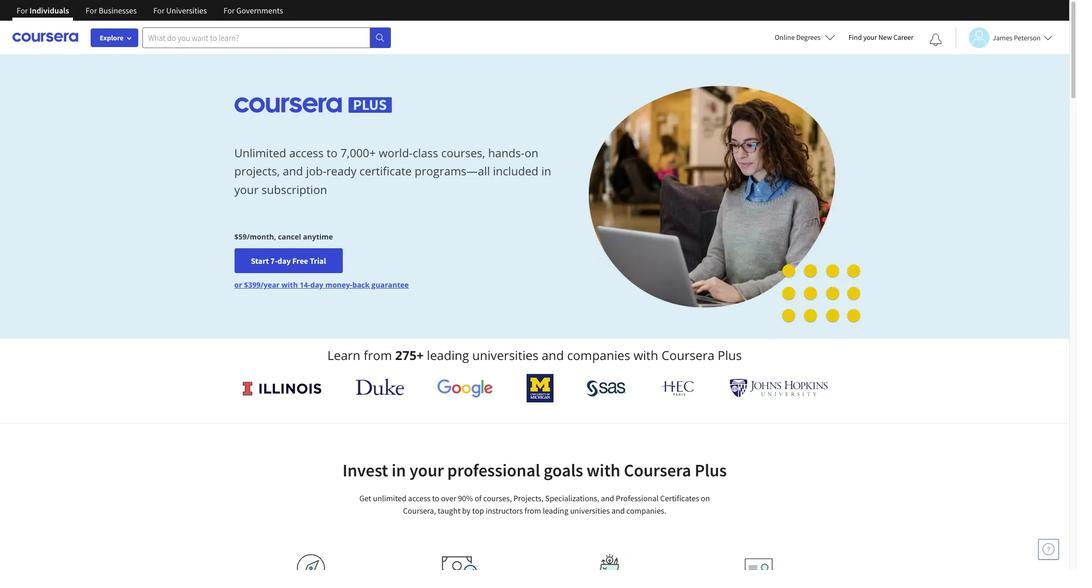 Task type: describe. For each thing, give the bounding box(es) containing it.
/year
[[261, 280, 280, 290]]

trial
[[310, 256, 326, 266]]

flexible learning image
[[592, 555, 627, 571]]

money-
[[325, 280, 353, 290]]

online
[[775, 33, 795, 42]]

specializations,
[[545, 494, 599, 504]]

free
[[292, 256, 308, 266]]

johns hopkins university image
[[730, 379, 828, 398]]

top
[[472, 506, 484, 516]]

90%
[[458, 494, 473, 504]]

on inside unlimited access to 7,000+ world-class courses, hands-on projects, and job-ready certificate programs—all included in your subscription
[[525, 145, 539, 161]]

to inside get unlimited access to over 90% of courses, projects, specializations, and professional certificates on coursera, taught by top instructors from leading universities and companies.
[[432, 494, 440, 504]]

university of michigan image
[[527, 375, 554, 403]]

governments
[[237, 5, 283, 16]]

explore button
[[91, 28, 138, 47]]

access inside get unlimited access to over 90% of courses, projects, specializations, and professional certificates on coursera, taught by top instructors from leading universities and companies.
[[408, 494, 431, 504]]

invest in your professional goals with coursera plus
[[343, 460, 727, 482]]

certificates
[[660, 494, 700, 504]]

your inside unlimited access to 7,000+ world-class courses, hands-on projects, and job-ready certificate programs—all included in your subscription
[[234, 182, 259, 197]]

1 horizontal spatial your
[[410, 460, 444, 482]]

university of illinois at urbana-champaign image
[[242, 380, 322, 397]]

start
[[251, 256, 269, 266]]

banner navigation
[[8, 0, 291, 28]]

0 horizontal spatial with
[[282, 280, 298, 290]]

world-
[[379, 145, 413, 161]]

online degrees
[[775, 33, 821, 42]]

or $399 /year with 14-day money-back guarantee
[[234, 280, 409, 290]]

ready
[[327, 163, 357, 179]]

businesses
[[99, 5, 137, 16]]

$59 /month, cancel anytime
[[234, 232, 333, 242]]

and up 'university of michigan' image
[[542, 347, 564, 364]]

day inside button
[[278, 256, 291, 266]]

peterson
[[1014, 33, 1041, 42]]

learn from 275+ leading universities and companies with coursera plus
[[328, 347, 742, 364]]

for for universities
[[153, 5, 165, 16]]

0 vertical spatial leading
[[427, 347, 469, 364]]

online degrees button
[[767, 26, 844, 49]]

anytime
[[303, 232, 333, 242]]

unlimited
[[373, 494, 407, 504]]

hec paris image
[[660, 378, 696, 399]]

$399
[[244, 280, 261, 290]]

find your new career
[[849, 33, 914, 42]]

and inside unlimited access to 7,000+ world-class courses, hands-on projects, and job-ready certificate programs—all included in your subscription
[[283, 163, 303, 179]]

career
[[894, 33, 914, 42]]

in inside unlimited access to 7,000+ world-class courses, hands-on projects, and job-ready certificate programs—all included in your subscription
[[542, 163, 552, 179]]

explore
[[100, 33, 124, 42]]

universities inside get unlimited access to over 90% of courses, projects, specializations, and professional certificates on coursera, taught by top instructors from leading universities and companies.
[[570, 506, 610, 516]]

/month,
[[247, 232, 276, 242]]

find
[[849, 33, 862, 42]]

unlimited certificates image
[[745, 559, 773, 571]]

universities
[[166, 5, 207, 16]]

google image
[[437, 379, 493, 398]]

back
[[353, 280, 370, 290]]

0 horizontal spatial in
[[392, 460, 406, 482]]

7,000+
[[341, 145, 376, 161]]

1 vertical spatial plus
[[695, 460, 727, 482]]

class
[[413, 145, 438, 161]]

1 horizontal spatial with
[[587, 460, 621, 482]]

new
[[879, 33, 892, 42]]

save money image
[[442, 557, 479, 571]]

275+
[[395, 347, 424, 364]]



Task type: locate. For each thing, give the bounding box(es) containing it.
your up over at the bottom left
[[410, 460, 444, 482]]

certificate
[[360, 163, 412, 179]]

universities
[[472, 347, 539, 364], [570, 506, 610, 516]]

from left the 275+
[[364, 347, 392, 364]]

professional
[[616, 494, 659, 504]]

coursera,
[[403, 506, 436, 516]]

and down professional
[[612, 506, 625, 516]]

2 vertical spatial your
[[410, 460, 444, 482]]

with right goals
[[587, 460, 621, 482]]

of
[[475, 494, 482, 504]]

0 vertical spatial on
[[525, 145, 539, 161]]

1 horizontal spatial on
[[701, 494, 710, 504]]

unlimited access to 7,000+ world-class courses, hands-on projects, and job-ready certificate programs—all included in your subscription
[[234, 145, 552, 197]]

in
[[542, 163, 552, 179], [392, 460, 406, 482]]

coursera up professional
[[624, 460, 691, 482]]

to left over at the bottom left
[[432, 494, 440, 504]]

1 horizontal spatial universities
[[570, 506, 610, 516]]

start 7-day free trial button
[[234, 249, 343, 274]]

or
[[234, 280, 242, 290]]

for left businesses
[[86, 5, 97, 16]]

find your new career link
[[844, 31, 919, 44]]

start 7-day free trial
[[251, 256, 326, 266]]

courses, up programs—all
[[441, 145, 485, 161]]

0 horizontal spatial access
[[289, 145, 324, 161]]

$59
[[234, 232, 247, 242]]

coursera plus image
[[234, 97, 392, 113]]

get unlimited access to over 90% of courses, projects, specializations, and professional certificates on coursera, taught by top instructors from leading universities and companies.
[[359, 494, 710, 516]]

professional
[[447, 460, 540, 482]]

0 vertical spatial your
[[864, 33, 877, 42]]

1 horizontal spatial day
[[310, 280, 324, 290]]

for for businesses
[[86, 5, 97, 16]]

to
[[327, 145, 338, 161], [432, 494, 440, 504]]

courses,
[[441, 145, 485, 161], [483, 494, 512, 504]]

individuals
[[30, 5, 69, 16]]

for left governments
[[224, 5, 235, 16]]

1 vertical spatial with
[[634, 347, 659, 364]]

0 vertical spatial universities
[[472, 347, 539, 364]]

2 horizontal spatial your
[[864, 33, 877, 42]]

for universities
[[153, 5, 207, 16]]

by
[[462, 506, 471, 516]]

1 vertical spatial leading
[[543, 506, 569, 516]]

0 horizontal spatial from
[[364, 347, 392, 364]]

coursera up hec paris image
[[662, 347, 715, 364]]

degrees
[[797, 33, 821, 42]]

goals
[[544, 460, 583, 482]]

1 vertical spatial access
[[408, 494, 431, 504]]

learn
[[328, 347, 361, 364]]

and left professional
[[601, 494, 614, 504]]

1 vertical spatial coursera
[[624, 460, 691, 482]]

for
[[17, 5, 28, 16], [86, 5, 97, 16], [153, 5, 165, 16], [224, 5, 235, 16]]

james
[[993, 33, 1013, 42]]

1 vertical spatial on
[[701, 494, 710, 504]]

on right certificates
[[701, 494, 710, 504]]

access inside unlimited access to 7,000+ world-class courses, hands-on projects, and job-ready certificate programs—all included in your subscription
[[289, 145, 324, 161]]

day left free
[[278, 256, 291, 266]]

universities down specializations,
[[570, 506, 610, 516]]

2 horizontal spatial with
[[634, 347, 659, 364]]

1 horizontal spatial to
[[432, 494, 440, 504]]

for individuals
[[17, 5, 69, 16]]

on up included
[[525, 145, 539, 161]]

to inside unlimited access to 7,000+ world-class courses, hands-on projects, and job-ready certificate programs—all included in your subscription
[[327, 145, 338, 161]]

included
[[493, 163, 539, 179]]

leading inside get unlimited access to over 90% of courses, projects, specializations, and professional certificates on coursera, taught by top instructors from leading universities and companies.
[[543, 506, 569, 516]]

1 horizontal spatial leading
[[543, 506, 569, 516]]

and
[[283, 163, 303, 179], [542, 347, 564, 364], [601, 494, 614, 504], [612, 506, 625, 516]]

0 vertical spatial access
[[289, 145, 324, 161]]

day
[[278, 256, 291, 266], [310, 280, 324, 290]]

leading down specializations,
[[543, 506, 569, 516]]

1 for from the left
[[17, 5, 28, 16]]

for governments
[[224, 5, 283, 16]]

unlimited
[[234, 145, 286, 161]]

programs—all
[[415, 163, 490, 179]]

duke university image
[[356, 379, 404, 396]]

1 horizontal spatial in
[[542, 163, 552, 179]]

0 horizontal spatial universities
[[472, 347, 539, 364]]

help center image
[[1043, 544, 1055, 556]]

day left the money-
[[310, 280, 324, 290]]

1 vertical spatial courses,
[[483, 494, 512, 504]]

cancel
[[278, 232, 301, 242]]

for left universities
[[153, 5, 165, 16]]

james peterson
[[993, 33, 1041, 42]]

companies.
[[627, 506, 667, 516]]

What do you want to learn? text field
[[142, 27, 370, 48]]

sas image
[[587, 380, 626, 397]]

3 for from the left
[[153, 5, 165, 16]]

for for governments
[[224, 5, 235, 16]]

hands-
[[488, 145, 525, 161]]

1 vertical spatial universities
[[570, 506, 610, 516]]

subscription
[[262, 182, 327, 197]]

1 vertical spatial your
[[234, 182, 259, 197]]

access up job-
[[289, 145, 324, 161]]

courses, inside get unlimited access to over 90% of courses, projects, specializations, and professional certificates on coursera, taught by top instructors from leading universities and companies.
[[483, 494, 512, 504]]

projects,
[[514, 494, 544, 504]]

14-
[[300, 280, 310, 290]]

projects,
[[234, 163, 280, 179]]

on inside get unlimited access to over 90% of courses, projects, specializations, and professional certificates on coursera, taught by top instructors from leading universities and companies.
[[701, 494, 710, 504]]

in right included
[[542, 163, 552, 179]]

in up unlimited
[[392, 460, 406, 482]]

invest
[[343, 460, 388, 482]]

0 vertical spatial plus
[[718, 347, 742, 364]]

0 vertical spatial from
[[364, 347, 392, 364]]

0 vertical spatial coursera
[[662, 347, 715, 364]]

companies
[[567, 347, 631, 364]]

0 horizontal spatial leading
[[427, 347, 469, 364]]

courses, up the instructors
[[483, 494, 512, 504]]

with right companies
[[634, 347, 659, 364]]

james peterson button
[[956, 27, 1053, 48]]

instructors
[[486, 506, 523, 516]]

taught
[[438, 506, 461, 516]]

2 for from the left
[[86, 5, 97, 16]]

coursera
[[662, 347, 715, 364], [624, 460, 691, 482]]

your
[[864, 33, 877, 42], [234, 182, 259, 197], [410, 460, 444, 482]]

0 vertical spatial in
[[542, 163, 552, 179]]

guarantee
[[372, 280, 409, 290]]

0 vertical spatial with
[[282, 280, 298, 290]]

0 horizontal spatial your
[[234, 182, 259, 197]]

access
[[289, 145, 324, 161], [408, 494, 431, 504]]

over
[[441, 494, 456, 504]]

on
[[525, 145, 539, 161], [701, 494, 710, 504]]

with left 14-
[[282, 280, 298, 290]]

leading up google image
[[427, 347, 469, 364]]

0 vertical spatial to
[[327, 145, 338, 161]]

0 vertical spatial day
[[278, 256, 291, 266]]

0 horizontal spatial to
[[327, 145, 338, 161]]

1 vertical spatial day
[[310, 280, 324, 290]]

0 horizontal spatial day
[[278, 256, 291, 266]]

2 vertical spatial with
[[587, 460, 621, 482]]

4 for from the left
[[224, 5, 235, 16]]

leading
[[427, 347, 469, 364], [543, 506, 569, 516]]

get
[[359, 494, 371, 504]]

with
[[282, 280, 298, 290], [634, 347, 659, 364], [587, 460, 621, 482]]

your right the find
[[864, 33, 877, 42]]

from down projects,
[[525, 506, 541, 516]]

your inside "link"
[[864, 33, 877, 42]]

for left the individuals
[[17, 5, 28, 16]]

for businesses
[[86, 5, 137, 16]]

7-
[[271, 256, 278, 266]]

show notifications image
[[930, 34, 942, 46]]

from inside get unlimited access to over 90% of courses, projects, specializations, and professional certificates on coursera, taught by top instructors from leading universities and companies.
[[525, 506, 541, 516]]

None search field
[[142, 27, 391, 48]]

from
[[364, 347, 392, 364], [525, 506, 541, 516]]

1 vertical spatial from
[[525, 506, 541, 516]]

for for individuals
[[17, 5, 28, 16]]

courses, inside unlimited access to 7,000+ world-class courses, hands-on projects, and job-ready certificate programs—all included in your subscription
[[441, 145, 485, 161]]

1 vertical spatial to
[[432, 494, 440, 504]]

to up ready
[[327, 145, 338, 161]]

job-
[[306, 163, 327, 179]]

0 vertical spatial courses,
[[441, 145, 485, 161]]

1 vertical spatial in
[[392, 460, 406, 482]]

0 horizontal spatial on
[[525, 145, 539, 161]]

plus
[[718, 347, 742, 364], [695, 460, 727, 482]]

access up coursera,
[[408, 494, 431, 504]]

1 horizontal spatial access
[[408, 494, 431, 504]]

and up the subscription
[[283, 163, 303, 179]]

your down the 'projects,'
[[234, 182, 259, 197]]

learn anything image
[[297, 555, 325, 571]]

1 horizontal spatial from
[[525, 506, 541, 516]]

coursera image
[[12, 29, 78, 46]]

universities up 'university of michigan' image
[[472, 347, 539, 364]]



Task type: vqa. For each thing, say whether or not it's contained in the screenshot.
very
no



